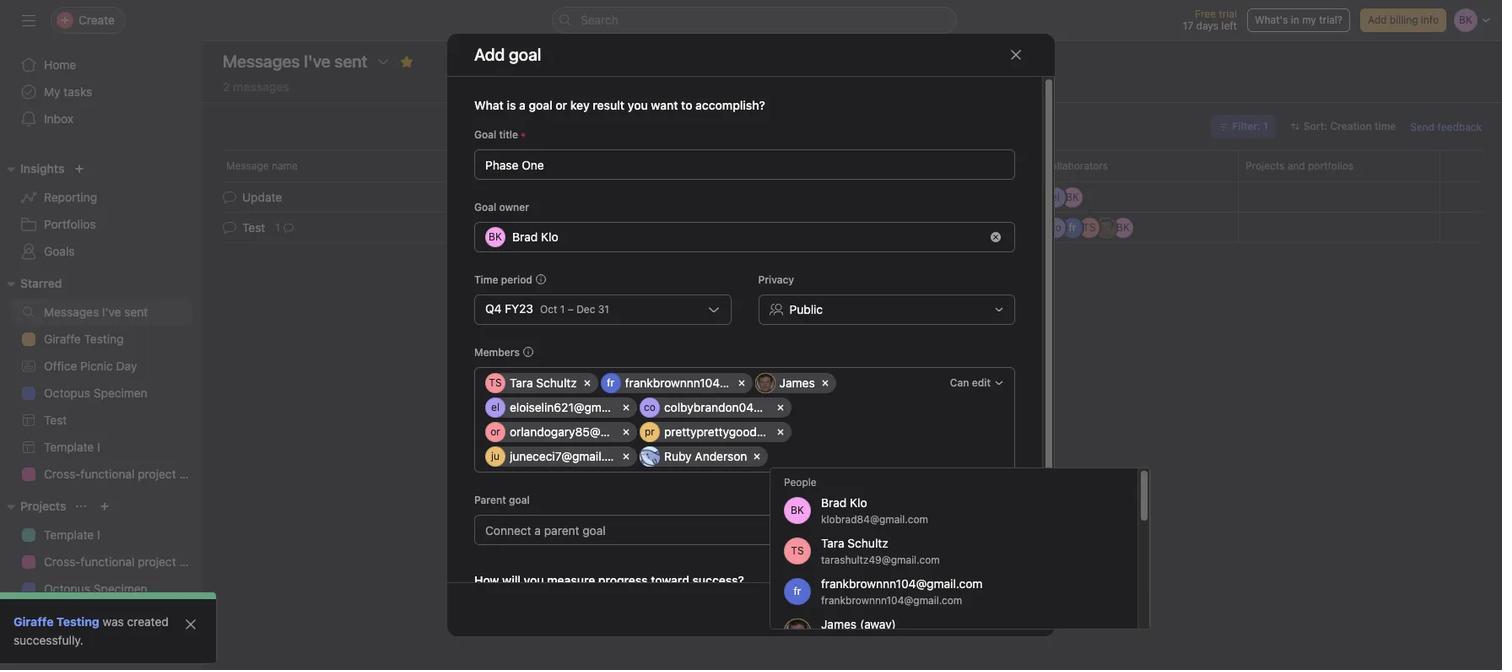 Task type: describe. For each thing, give the bounding box(es) containing it.
0 horizontal spatial you
[[524, 573, 544, 588]]

2 messages button
[[223, 79, 289, 102]]

projects button
[[0, 496, 66, 516]]

info
[[1421, 14, 1439, 26]]

picnic
[[80, 359, 113, 373]]

1 template i link from the top
[[10, 434, 192, 461]]

james
[[779, 376, 815, 390]]

want
[[651, 98, 678, 113]]

ruby anderson
[[664, 449, 747, 464]]

test link
[[10, 407, 192, 434]]

specimen for 2nd the octopus specimen "link"
[[93, 581, 147, 596]]

project inside starred element
[[138, 467, 176, 481]]

filter: 1 button
[[1211, 115, 1276, 138]]

schultz
[[536, 376, 577, 390]]

james cell
[[755, 373, 836, 394]]

functional inside projects 'element'
[[80, 554, 135, 569]]

portfolios link
[[10, 211, 192, 238]]

1 vertical spatial giraffe testing
[[14, 614, 99, 629]]

update
[[242, 190, 282, 204]]

messages i've sent
[[223, 51, 367, 71]]

goal owner
[[474, 201, 529, 214]]

cross- for cross-functional project plan 'link' within projects 'element'
[[44, 554, 80, 569]]

office picnic day link
[[10, 353, 192, 380]]

billing
[[1390, 14, 1418, 26]]

1 octopus specimen link from the top
[[10, 380, 192, 407]]

1 inside q4 fy23 oct 1 – dec 31
[[560, 303, 565, 316]]

goals link
[[10, 238, 192, 265]]

messages i've sent link
[[10, 299, 192, 326]]

Connect a parent goal text field
[[474, 515, 1015, 545]]

i for template i "link" in the projects 'element'
[[97, 527, 100, 542]]

el
[[491, 401, 499, 414]]

template i link inside projects 'element'
[[10, 521, 192, 548]]

orlandogary85@gmail.com cell
[[485, 422, 656, 443]]

pr
[[645, 426, 655, 438]]

0 vertical spatial goal
[[529, 98, 553, 113]]

cross- for cross-functional project plan 'link' inside starred element
[[44, 467, 80, 481]]

eloiselin621@gmail.com
[[510, 400, 640, 415]]

sent
[[124, 305, 148, 319]]

2 octopus specimen link from the top
[[10, 575, 192, 603]]

q4
[[485, 302, 502, 316]]

starred button
[[0, 273, 62, 294]]

cancel
[[895, 602, 932, 616]]

ts
[[489, 377, 502, 389]]

marketing
[[44, 608, 98, 623]]

close this dialog image
[[1009, 48, 1023, 62]]

a
[[519, 98, 526, 113]]

colbybrandon04@gmail.com cell
[[640, 398, 820, 418]]

add
[[1368, 14, 1387, 26]]

remove from starred image
[[400, 55, 413, 68]]

portfolios
[[1308, 159, 1354, 172]]

ju
[[491, 450, 500, 463]]

what's
[[1255, 14, 1288, 26]]

1 vertical spatial giraffe
[[14, 614, 54, 629]]

parent goal
[[474, 494, 530, 507]]

title
[[499, 129, 518, 141]]

successfully.
[[14, 633, 83, 647]]

brad
[[512, 230, 538, 244]]

what's in my trial? button
[[1247, 8, 1350, 32]]

projects element
[[0, 491, 203, 670]]

q4 fy23 oct 1 – dec 31
[[485, 302, 609, 316]]

starred
[[20, 276, 62, 290]]

day
[[116, 359, 137, 373]]

will
[[502, 573, 521, 588]]

starred element
[[0, 268, 203, 491]]

project inside 'element'
[[138, 554, 176, 569]]

my
[[1302, 14, 1316, 26]]

how will you measure progress toward success?
[[474, 573, 744, 588]]

free
[[1195, 8, 1216, 20]]

search button
[[552, 7, 957, 34]]

portfolios
[[44, 217, 96, 231]]

add goal
[[474, 45, 541, 64]]

trial?
[[1319, 14, 1343, 26]]

trial
[[1219, 8, 1237, 20]]

insights element
[[0, 154, 203, 268]]

goal for save goal
[[994, 602, 1017, 616]]

plan for cross-functional project plan 'link' within projects 'element'
[[179, 554, 202, 569]]

edit
[[972, 377, 991, 389]]

31
[[598, 303, 609, 316]]

what's in my trial?
[[1255, 14, 1343, 26]]

1 button
[[272, 219, 297, 236]]

17
[[1183, 19, 1193, 32]]

cross-functional project plan inside starred element
[[44, 467, 202, 481]]

what
[[474, 98, 504, 113]]

test for conversation name for test cell at the top
[[242, 220, 265, 235]]

Enter goal name text field
[[474, 150, 1015, 180]]

orlandogary85@gmail.com
[[510, 425, 656, 439]]

send feedback
[[1410, 120, 1482, 133]]

projects and portfolios
[[1246, 159, 1354, 172]]

tasks
[[64, 84, 92, 99]]

feedback
[[1438, 120, 1482, 133]]

inbox
[[44, 111, 73, 126]]

office picnic day
[[44, 359, 137, 373]]

octopus specimen for 2nd the octopus specimen "link"
[[44, 581, 147, 596]]

what is a goal or key result you want to accomplish?
[[474, 98, 765, 113]]

0 vertical spatial 1
[[1263, 120, 1268, 132]]

can edit button
[[942, 372, 1012, 395]]

specimen for second the octopus specimen "link" from the bottom
[[93, 386, 147, 400]]

row containing message name
[[203, 150, 1502, 181]]

colbybrandon04@gmail.com
[[664, 400, 820, 415]]

conversation name for update cell
[[203, 181, 1036, 213]]

goal for goal owner
[[474, 201, 496, 214]]

home
[[44, 57, 76, 72]]

marketing dashboards link
[[10, 603, 192, 630]]

row containing tara schultz
[[485, 373, 942, 471]]

to accomplish?
[[681, 98, 765, 113]]

projects for projects and portfolios
[[1246, 159, 1285, 172]]

search list box
[[552, 7, 957, 34]]



Task type: locate. For each thing, give the bounding box(es) containing it.
1 vertical spatial template
[[44, 527, 94, 542]]

octopus down office
[[44, 386, 90, 400]]

1 vertical spatial functional
[[80, 554, 135, 569]]

test left 1 button
[[242, 220, 265, 235]]

goal right the a
[[529, 98, 553, 113]]

cross- inside starred element
[[44, 467, 80, 481]]

message
[[226, 159, 269, 172]]

home link
[[10, 51, 192, 78]]

octopus specimen link down the picnic
[[10, 380, 192, 407]]

0 vertical spatial cross-functional project plan link
[[10, 461, 202, 488]]

privacy
[[758, 274, 794, 286]]

1 left –
[[560, 303, 565, 316]]

i
[[97, 440, 100, 454], [97, 527, 100, 542]]

octopus specimen link up marketing dashboards
[[10, 575, 192, 603]]

1 inside conversation name for test cell
[[275, 221, 280, 233]]

0 vertical spatial i
[[97, 440, 100, 454]]

send feedback link
[[1410, 119, 1482, 135]]

template down test "link"
[[44, 440, 94, 454]]

or inside "orlandogary85@gmail.com" cell
[[490, 426, 500, 438]]

template i link down "projects" 'dropdown button'
[[10, 521, 192, 548]]

octopus inside starred element
[[44, 386, 90, 400]]

1 down 'update'
[[275, 221, 280, 233]]

functional down test "link"
[[80, 467, 135, 481]]

1 horizontal spatial test
[[242, 220, 265, 235]]

1 octopus from the top
[[44, 386, 90, 400]]

conversation name for test cell
[[203, 212, 1036, 243]]

2 octopus from the top
[[44, 581, 90, 596]]

anderson
[[695, 449, 747, 464]]

invite
[[47, 640, 78, 655]]

octopus specimen up the marketing dashboards link
[[44, 581, 147, 596]]

1 project from the top
[[138, 467, 176, 481]]

goal for parent goal
[[509, 494, 530, 507]]

or
[[556, 98, 567, 113], [490, 426, 500, 438]]

1 horizontal spatial messages
[[223, 51, 300, 71]]

eloiselin621@gmail.com cell
[[485, 398, 640, 418]]

0 vertical spatial template i link
[[10, 434, 192, 461]]

2 horizontal spatial 1
[[1263, 120, 1268, 132]]

messages
[[233, 79, 289, 94]]

ra
[[643, 450, 656, 463]]

1 specimen from the top
[[93, 386, 147, 400]]

2 cross-functional project plan from the top
[[44, 554, 202, 569]]

1 template from the top
[[44, 440, 94, 454]]

1 cross-functional project plan link from the top
[[10, 461, 202, 488]]

close image
[[184, 618, 197, 631]]

0 vertical spatial template i
[[44, 440, 100, 454]]

name
[[272, 159, 298, 172]]

1 horizontal spatial 1
[[560, 303, 565, 316]]

measure
[[547, 573, 595, 588]]

1 cross-functional project plan from the top
[[44, 467, 202, 481]]

filter: 1
[[1232, 120, 1268, 132]]

1 vertical spatial cross-functional project plan
[[44, 554, 202, 569]]

or left the key
[[556, 98, 567, 113]]

cross-
[[44, 467, 80, 481], [44, 554, 80, 569]]

1 vertical spatial octopus
[[44, 581, 90, 596]]

remove image
[[991, 232, 1001, 243]]

0 vertical spatial test
[[242, 220, 265, 235]]

toward success?
[[651, 573, 744, 588]]

you
[[628, 98, 648, 113], [524, 573, 544, 588]]

1 vertical spatial 1
[[275, 221, 280, 233]]

0 vertical spatial messages
[[223, 51, 300, 71]]

cross-functional project plan link up marketing dashboards
[[10, 548, 202, 575]]

octopus specimen
[[44, 386, 147, 400], [44, 581, 147, 596]]

2 vertical spatial goal
[[994, 602, 1017, 616]]

or down el
[[490, 426, 500, 438]]

goal for goal title
[[474, 129, 496, 141]]

tree grid containing update
[[203, 180, 1502, 244]]

functional up marketing dashboards
[[80, 554, 135, 569]]

tree grid
[[203, 180, 1502, 244]]

0 vertical spatial specimen
[[93, 386, 147, 400]]

test down office
[[44, 413, 67, 427]]

i up marketing dashboards
[[97, 527, 100, 542]]

0 vertical spatial giraffe
[[44, 332, 81, 346]]

tara
[[510, 376, 533, 390]]

test inside conversation name for test cell
[[242, 220, 265, 235]]

1 vertical spatial project
[[138, 554, 176, 569]]

project
[[138, 467, 176, 481], [138, 554, 176, 569]]

template i link
[[10, 434, 192, 461], [10, 521, 192, 548]]

1 vertical spatial testing
[[56, 614, 99, 629]]

0 horizontal spatial messages
[[44, 305, 99, 319]]

i inside starred element
[[97, 440, 100, 454]]

octopus specimen for second the octopus specimen "link" from the bottom
[[44, 386, 147, 400]]

collaborators
[[1044, 159, 1108, 172]]

2 cross-functional project plan link from the top
[[10, 548, 202, 575]]

cross- up marketing
[[44, 554, 80, 569]]

ruby
[[664, 449, 692, 464]]

0 vertical spatial octopus specimen
[[44, 386, 147, 400]]

test for test "link"
[[44, 413, 67, 427]]

invite button
[[16, 633, 89, 663]]

template i down test "link"
[[44, 440, 100, 454]]

0 vertical spatial goal
[[474, 129, 496, 141]]

1 vertical spatial template i link
[[10, 521, 192, 548]]

save goal button
[[953, 594, 1028, 625]]

test inside test "link"
[[44, 413, 67, 427]]

plan
[[179, 467, 202, 481], [179, 554, 202, 569]]

0 vertical spatial octopus specimen link
[[10, 380, 192, 407]]

2 project from the top
[[138, 554, 176, 569]]

cross-functional project plan down test "link"
[[44, 467, 202, 481]]

1 vertical spatial template i
[[44, 527, 100, 542]]

dec
[[576, 303, 595, 316]]

octopus
[[44, 386, 90, 400], [44, 581, 90, 596]]

1 vertical spatial test
[[44, 413, 67, 427]]

co
[[644, 401, 656, 414]]

1 template i from the top
[[44, 440, 100, 454]]

2 plan from the top
[[179, 554, 202, 569]]

None text field
[[771, 447, 783, 467]]

days
[[1196, 19, 1218, 32]]

giraffe testing up successfully.
[[14, 614, 99, 629]]

testing up invite
[[56, 614, 99, 629]]

0 vertical spatial giraffe testing
[[44, 332, 124, 346]]

0 vertical spatial projects
[[1246, 159, 1285, 172]]

goal right save
[[994, 602, 1017, 616]]

and
[[1287, 159, 1305, 172]]

2 specimen from the top
[[93, 581, 147, 596]]

save
[[964, 602, 990, 616]]

project down test "link"
[[138, 467, 176, 481]]

plan inside starred element
[[179, 467, 202, 481]]

1 right "filter:"
[[1263, 120, 1268, 132]]

my
[[44, 84, 60, 99]]

messages for messages i've sent
[[223, 51, 300, 71]]

0 vertical spatial cross-
[[44, 467, 80, 481]]

octopus inside projects 'element'
[[44, 581, 90, 596]]

1 horizontal spatial projects
[[1246, 159, 1285, 172]]

1 vertical spatial plan
[[179, 554, 202, 569]]

octopus specimen inside starred element
[[44, 386, 147, 400]]

testing inside starred element
[[84, 332, 124, 346]]

key
[[570, 98, 590, 113]]

filter:
[[1232, 120, 1260, 132]]

plan inside projects 'element'
[[179, 554, 202, 569]]

you left want
[[628, 98, 648, 113]]

reporting
[[44, 190, 97, 204]]

messages
[[223, 51, 300, 71], [44, 305, 99, 319]]

1 horizontal spatial you
[[628, 98, 648, 113]]

cross-functional project plan link inside starred element
[[10, 461, 202, 488]]

octopus specimen down the picnic
[[44, 386, 147, 400]]

ruby anderson cell
[[640, 447, 768, 467]]

0 vertical spatial project
[[138, 467, 176, 481]]

goal
[[529, 98, 553, 113], [509, 494, 530, 507], [994, 602, 1017, 616]]

functional inside starred element
[[80, 467, 135, 481]]

1 octopus specimen from the top
[[44, 386, 147, 400]]

1 vertical spatial projects
[[20, 499, 66, 513]]

functional
[[80, 467, 135, 481], [80, 554, 135, 569]]

row
[[203, 150, 1502, 181], [223, 181, 1482, 182], [485, 373, 942, 471]]

1 plan from the top
[[179, 467, 202, 481]]

progress
[[598, 573, 648, 588]]

cross-functional project plan up dashboards
[[44, 554, 202, 569]]

2 vertical spatial 1
[[560, 303, 565, 316]]

octopus specimen inside projects 'element'
[[44, 581, 147, 596]]

0 horizontal spatial projects
[[20, 499, 66, 513]]

created
[[127, 614, 169, 629]]

junececi7@gmail.com
[[510, 449, 628, 464]]

cross- up "projects" 'dropdown button'
[[44, 467, 80, 481]]

specimen inside starred element
[[93, 386, 147, 400]]

1 horizontal spatial or
[[556, 98, 567, 113]]

fy23
[[505, 302, 533, 316]]

0 vertical spatial octopus
[[44, 386, 90, 400]]

0 vertical spatial cross-functional project plan
[[44, 467, 202, 481]]

required image
[[920, 621, 930, 632]]

1 vertical spatial octopus specimen
[[44, 581, 147, 596]]

0 horizontal spatial 1
[[275, 221, 280, 233]]

messages up messages
[[223, 51, 300, 71]]

save goal
[[964, 602, 1017, 616]]

projects for projects
[[20, 499, 66, 513]]

can
[[950, 377, 969, 389]]

messages left i've
[[44, 305, 99, 319]]

cross-functional project plan inside projects 'element'
[[44, 554, 202, 569]]

prettyprettygood77@gmail.com cell
[[640, 422, 837, 443]]

junececi7@gmail.com cell
[[485, 447, 637, 467]]

1 vertical spatial goal
[[474, 201, 496, 214]]

update row
[[203, 180, 1502, 214]]

cross-functional project plan link
[[10, 461, 202, 488], [10, 548, 202, 575]]

goal left owner
[[474, 201, 496, 214]]

2 octopus specimen from the top
[[44, 581, 147, 596]]

giraffe up office
[[44, 332, 81, 346]]

my tasks link
[[10, 78, 192, 105]]

giraffe up successfully.
[[14, 614, 54, 629]]

template i link down office picnic day link at the left bottom
[[10, 434, 192, 461]]

1 functional from the top
[[80, 467, 135, 481]]

2 cross- from the top
[[44, 554, 80, 569]]

0 vertical spatial you
[[628, 98, 648, 113]]

global element
[[0, 41, 203, 143]]

projects inside 'dropdown button'
[[20, 499, 66, 513]]

2
[[223, 79, 230, 94]]

1 vertical spatial messages
[[44, 305, 99, 319]]

template i down "projects" 'dropdown button'
[[44, 527, 100, 542]]

public button
[[758, 295, 1015, 325]]

1
[[1263, 120, 1268, 132], [275, 221, 280, 233], [560, 303, 565, 316]]

1 goal from the top
[[474, 129, 496, 141]]

template down "projects" 'dropdown button'
[[44, 527, 94, 542]]

messages i've sent
[[44, 305, 148, 319]]

add billing info
[[1368, 14, 1439, 26]]

required image
[[518, 130, 528, 140]]

1 vertical spatial cross-
[[44, 554, 80, 569]]

2 goal from the top
[[474, 201, 496, 214]]

1 cross- from the top
[[44, 467, 80, 481]]

0 vertical spatial testing
[[84, 332, 124, 346]]

tara schultz
[[510, 376, 577, 390]]

giraffe testing up office picnic day on the bottom left
[[44, 332, 124, 346]]

goals
[[44, 244, 75, 258]]

testing down messages i've sent "link"
[[84, 332, 124, 346]]

giraffe testing link up successfully.
[[14, 614, 99, 629]]

projects
[[1246, 159, 1285, 172], [20, 499, 66, 513]]

hide sidebar image
[[22, 14, 35, 27]]

1 vertical spatial goal
[[509, 494, 530, 507]]

messages for messages i've sent
[[44, 305, 99, 319]]

i for second template i "link" from the bottom
[[97, 440, 100, 454]]

test row
[[203, 211, 1502, 244]]

i down test "link"
[[97, 440, 100, 454]]

goal inside save goal 'button'
[[994, 602, 1017, 616]]

1 vertical spatial cross-functional project plan link
[[10, 548, 202, 575]]

1 vertical spatial giraffe testing link
[[14, 614, 99, 629]]

0 vertical spatial giraffe testing link
[[10, 326, 192, 353]]

send
[[1410, 120, 1435, 133]]

time
[[474, 274, 498, 286]]

0 vertical spatial plan
[[179, 467, 202, 481]]

cross-functional project plan link down test "link"
[[10, 461, 202, 488]]

message name
[[226, 159, 298, 172]]

project up dashboards
[[138, 554, 176, 569]]

octopus up marketing
[[44, 581, 90, 596]]

1 i from the top
[[97, 440, 100, 454]]

0 horizontal spatial test
[[44, 413, 67, 427]]

is
[[507, 98, 516, 113]]

public
[[789, 302, 823, 317]]

giraffe
[[44, 332, 81, 346], [14, 614, 54, 629]]

goal right parent
[[509, 494, 530, 507]]

giraffe testing link up the picnic
[[10, 326, 192, 353]]

left
[[1221, 19, 1237, 32]]

2 template i link from the top
[[10, 521, 192, 548]]

2 functional from the top
[[80, 554, 135, 569]]

search
[[581, 13, 618, 27]]

frankbrownnn104@gmail.com cell
[[601, 373, 787, 394]]

messages inside "link"
[[44, 305, 99, 319]]

2 template from the top
[[44, 527, 94, 542]]

1 vertical spatial you
[[524, 573, 544, 588]]

0 vertical spatial template
[[44, 440, 94, 454]]

giraffe testing inside starred element
[[44, 332, 124, 346]]

insights
[[20, 161, 64, 176]]

0 horizontal spatial or
[[490, 426, 500, 438]]

0 vertical spatial functional
[[80, 467, 135, 481]]

period
[[501, 274, 532, 286]]

specimen up dashboards
[[93, 581, 147, 596]]

brad klo
[[512, 230, 558, 244]]

1 vertical spatial octopus specimen link
[[10, 575, 192, 603]]

template inside starred element
[[44, 440, 94, 454]]

projects inside row
[[1246, 159, 1285, 172]]

specimen down the day
[[93, 386, 147, 400]]

1 vertical spatial i
[[97, 527, 100, 542]]

goal left title
[[474, 129, 496, 141]]

template i
[[44, 440, 100, 454], [44, 527, 100, 542]]

i've sent
[[304, 51, 367, 71]]

1 vertical spatial or
[[490, 426, 500, 438]]

i inside projects 'element'
[[97, 527, 100, 542]]

owner
[[499, 201, 529, 214]]

cancel button
[[884, 594, 943, 625]]

cross-functional project plan link inside projects 'element'
[[10, 548, 202, 575]]

giraffe inside starred element
[[44, 332, 81, 346]]

template i inside projects 'element'
[[44, 527, 100, 542]]

plan for cross-functional project plan 'link' inside starred element
[[179, 467, 202, 481]]

frankbrownnn104@gmail.com
[[625, 376, 787, 390]]

template inside projects 'element'
[[44, 527, 94, 542]]

template i inside starred element
[[44, 440, 100, 454]]

2 template i from the top
[[44, 527, 100, 542]]

2 i from the top
[[97, 527, 100, 542]]

tara schultz cell
[[485, 373, 598, 394]]

you right will
[[524, 573, 544, 588]]

cross- inside projects 'element'
[[44, 554, 80, 569]]

free trial 17 days left
[[1183, 8, 1237, 32]]

specimen inside projects 'element'
[[93, 581, 147, 596]]

0 vertical spatial or
[[556, 98, 567, 113]]

members
[[474, 346, 520, 359]]

1 vertical spatial specimen
[[93, 581, 147, 596]]



Task type: vqa. For each thing, say whether or not it's contained in the screenshot.
1st the I
yes



